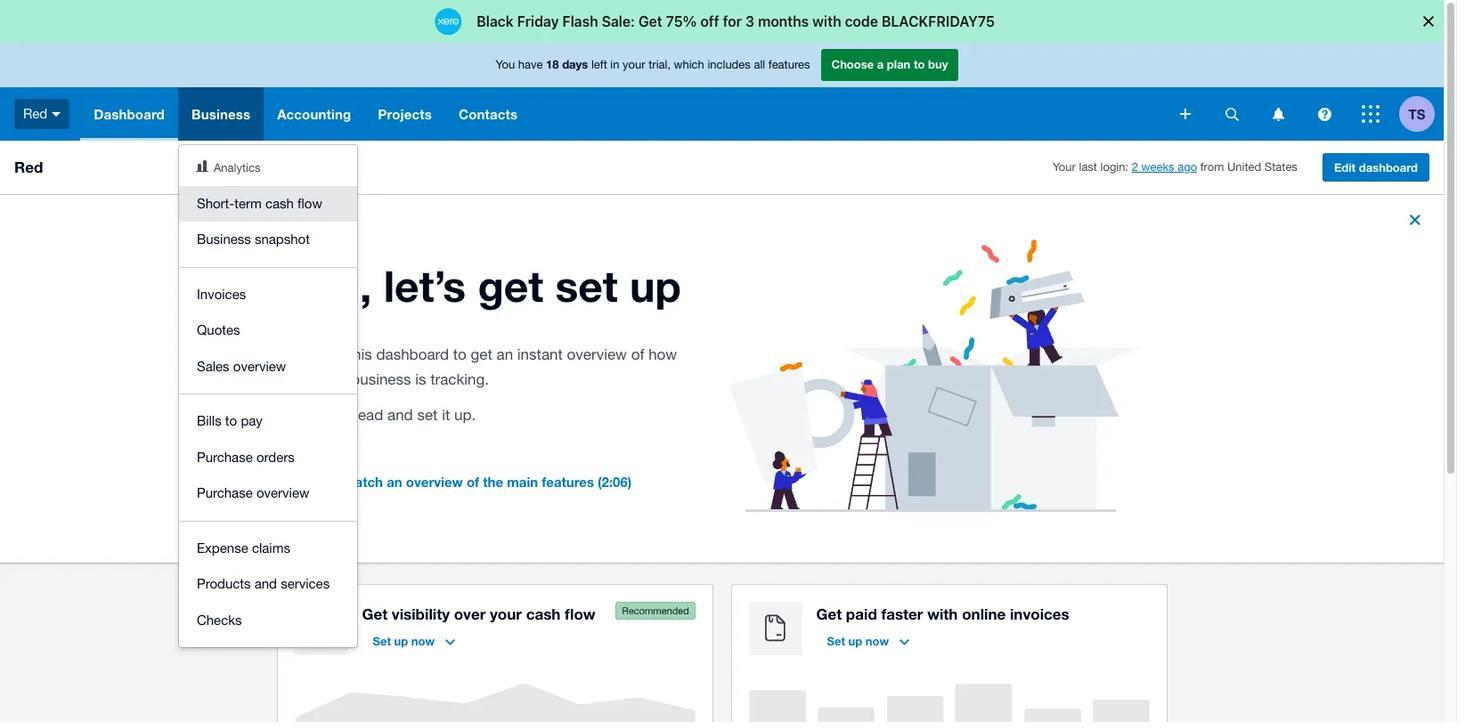 Task type: locate. For each thing, give the bounding box(es) containing it.
how
[[649, 346, 677, 364]]

your right over
[[490, 605, 522, 623]]

0 horizontal spatial set
[[373, 634, 391, 648]]

an right 'watch'
[[387, 474, 403, 490]]

close image
[[1402, 206, 1430, 234]]

overview inside use this dashboard to get an instant overview of how your business is tracking.
[[567, 346, 627, 364]]

red
[[23, 106, 47, 121], [14, 158, 43, 176]]

and
[[388, 407, 413, 424], [255, 577, 277, 592]]

1 horizontal spatial flow
[[565, 605, 596, 623]]

1 horizontal spatial to
[[453, 346, 467, 364]]

hi, let's get set up
[[317, 260, 682, 311]]

to inside use this dashboard to get an instant overview of how your business is tracking.
[[453, 346, 467, 364]]

now for invoices icon
[[866, 634, 889, 648]]

group
[[179, 145, 357, 648]]

set
[[373, 634, 391, 648], [827, 634, 846, 648]]

red button
[[0, 87, 80, 141]]

up for invoices preview bar graph image
[[849, 634, 863, 648]]

go ahead and set it up.
[[317, 407, 476, 424]]

weeks
[[1142, 161, 1175, 174]]

services
[[281, 577, 330, 592]]

contacts button
[[446, 87, 531, 141]]

1 vertical spatial business
[[197, 232, 251, 247]]

set up now down visibility
[[373, 634, 435, 648]]

business inside group
[[197, 232, 251, 247]]

quotes link
[[179, 313, 357, 349]]

an left instant
[[497, 346, 513, 364]]

0 horizontal spatial dashboard
[[376, 346, 449, 364]]

1 horizontal spatial an
[[497, 346, 513, 364]]

0 vertical spatial purchase
[[197, 450, 253, 465]]

1 vertical spatial set
[[417, 407, 438, 424]]

get left paid
[[817, 605, 842, 623]]

2 purchase from the top
[[197, 486, 253, 501]]

set left the it
[[417, 407, 438, 424]]

svg image left the ts
[[1363, 105, 1380, 123]]

edit
[[1335, 160, 1356, 175]]

1 horizontal spatial get
[[817, 605, 842, 623]]

set
[[556, 260, 618, 311], [417, 407, 438, 424]]

recommended icon image
[[615, 602, 696, 620]]

1 horizontal spatial set
[[827, 634, 846, 648]]

purchase for purchase overview
[[197, 486, 253, 501]]

svg image left the dashboard
[[52, 112, 61, 117]]

of inside use this dashboard to get an instant overview of how your business is tracking.
[[631, 346, 645, 364]]

0 vertical spatial and
[[388, 407, 413, 424]]

(2:06)
[[598, 474, 632, 490]]

of left how
[[631, 346, 645, 364]]

ahead
[[342, 407, 383, 424]]

1 horizontal spatial your
[[490, 605, 522, 623]]

1 vertical spatial your
[[317, 371, 347, 389]]

1 vertical spatial to
[[453, 346, 467, 364]]

and right ahead
[[388, 407, 413, 424]]

1 horizontal spatial set up now
[[827, 634, 889, 648]]

2 horizontal spatial your
[[623, 58, 646, 72]]

1 set up now from the left
[[373, 634, 435, 648]]

orders
[[257, 450, 295, 465]]

group inside banner
[[179, 145, 357, 648]]

projects button
[[365, 87, 446, 141]]

up.
[[454, 407, 476, 424]]

1 vertical spatial cash
[[526, 605, 561, 623]]

united
[[1228, 161, 1262, 174]]

set right 'banking icon'
[[373, 634, 391, 648]]

0 horizontal spatial now
[[412, 634, 435, 648]]

your
[[623, 58, 646, 72], [317, 371, 347, 389], [490, 605, 522, 623]]

set up now button down paid
[[817, 627, 921, 656]]

1 set up now button from the left
[[362, 627, 466, 656]]

buy
[[929, 57, 949, 72]]

0 vertical spatial to
[[914, 57, 925, 72]]

overview down quotes link
[[233, 359, 286, 374]]

your right the in
[[623, 58, 646, 72]]

0 horizontal spatial flow
[[298, 196, 322, 211]]

paid
[[846, 605, 878, 623]]

svg image inside red popup button
[[52, 112, 61, 117]]

0 horizontal spatial set up now button
[[362, 627, 466, 656]]

to for dashboard
[[453, 346, 467, 364]]

0 horizontal spatial get
[[362, 605, 388, 623]]

sales overview link
[[179, 349, 357, 385]]

0 vertical spatial of
[[631, 346, 645, 364]]

checks link
[[179, 603, 357, 639]]

get
[[478, 260, 544, 311], [471, 346, 493, 364]]

cash right term on the left of the page
[[265, 196, 294, 211]]

purchase overview link
[[179, 476, 357, 512]]

projects
[[378, 106, 432, 122]]

2 now from the left
[[866, 634, 889, 648]]

0 horizontal spatial svg image
[[1226, 107, 1239, 121]]

list box containing short-term cash flow
[[179, 145, 357, 648]]

0 horizontal spatial features
[[542, 474, 594, 490]]

edit dashboard button
[[1323, 153, 1430, 182]]

features right main
[[542, 474, 594, 490]]

0 horizontal spatial set
[[417, 407, 438, 424]]

1 horizontal spatial cash
[[526, 605, 561, 623]]

business up header chart image
[[192, 106, 251, 122]]

2 get from the left
[[817, 605, 842, 623]]

get for get paid faster with online invoices
[[817, 605, 842, 623]]

1 horizontal spatial now
[[866, 634, 889, 648]]

of left the
[[467, 474, 479, 490]]

0 vertical spatial features
[[769, 58, 810, 72]]

1 horizontal spatial features
[[769, 58, 810, 72]]

0 horizontal spatial your
[[317, 371, 347, 389]]

ts button
[[1400, 87, 1445, 141]]

1 get from the left
[[362, 605, 388, 623]]

cash right over
[[526, 605, 561, 623]]

is
[[415, 371, 426, 389]]

up down visibility
[[394, 634, 408, 648]]

2 set from the left
[[827, 634, 846, 648]]

1 horizontal spatial up
[[630, 260, 682, 311]]

online
[[963, 605, 1006, 623]]

0 vertical spatial dashboard
[[1360, 160, 1419, 175]]

1 purchase from the top
[[197, 450, 253, 465]]

0 horizontal spatial of
[[467, 474, 479, 490]]

now down visibility
[[412, 634, 435, 648]]

set up now button
[[362, 627, 466, 656], [817, 627, 921, 656]]

business inside popup button
[[192, 106, 251, 122]]

18
[[546, 57, 559, 72]]

2 set up now from the left
[[827, 634, 889, 648]]

get up instant
[[478, 260, 544, 311]]

cash inside 'short-term cash flow' link
[[265, 196, 294, 211]]

2 vertical spatial to
[[225, 413, 237, 429]]

0 horizontal spatial an
[[387, 474, 403, 490]]

get up tracking. on the left
[[471, 346, 493, 364]]

use this dashboard to get an instant overview of how your business is tracking.
[[317, 346, 677, 389]]

1 vertical spatial purchase
[[197, 486, 253, 501]]

products and services
[[197, 577, 330, 592]]

set right invoices icon
[[827, 634, 846, 648]]

1 vertical spatial dashboard
[[376, 346, 449, 364]]

1 horizontal spatial set up now button
[[817, 627, 921, 656]]

cash
[[265, 196, 294, 211], [526, 605, 561, 623]]

1 vertical spatial features
[[542, 474, 594, 490]]

dashboard right edit
[[1360, 160, 1419, 175]]

overview
[[567, 346, 627, 364], [233, 359, 286, 374], [406, 474, 463, 490], [257, 486, 309, 501]]

header chart image
[[196, 160, 208, 172]]

to left pay on the left of page
[[225, 413, 237, 429]]

all
[[754, 58, 766, 72]]

features right all
[[769, 58, 810, 72]]

dialog
[[0, 0, 1458, 43]]

1 horizontal spatial set
[[556, 260, 618, 311]]

0 vertical spatial red
[[23, 106, 47, 121]]

svg image
[[1273, 107, 1285, 121], [1318, 107, 1332, 121], [1181, 109, 1191, 119], [52, 112, 61, 117]]

your last login: 2 weeks ago from united states
[[1053, 161, 1298, 174]]

get left visibility
[[362, 605, 388, 623]]

1 horizontal spatial of
[[631, 346, 645, 364]]

0 vertical spatial set
[[556, 260, 618, 311]]

overview down orders
[[257, 486, 309, 501]]

set up now for invoices icon
[[827, 634, 889, 648]]

purchase inside 'link'
[[197, 450, 253, 465]]

now
[[412, 634, 435, 648], [866, 634, 889, 648]]

business
[[351, 371, 411, 389]]

0 horizontal spatial set up now
[[373, 634, 435, 648]]

you
[[496, 58, 515, 72]]

1 vertical spatial get
[[471, 346, 493, 364]]

have
[[518, 58, 543, 72]]

it
[[442, 407, 450, 424]]

0 vertical spatial flow
[[298, 196, 322, 211]]

1 vertical spatial flow
[[565, 605, 596, 623]]

features
[[769, 58, 810, 72], [542, 474, 594, 490]]

dashboard up is
[[376, 346, 449, 364]]

banking preview line graph image
[[295, 684, 696, 723]]

1 set from the left
[[373, 634, 391, 648]]

instant
[[518, 346, 563, 364]]

1 horizontal spatial dashboard
[[1360, 160, 1419, 175]]

1 now from the left
[[412, 634, 435, 648]]

0 vertical spatial your
[[623, 58, 646, 72]]

purchase for purchase orders
[[197, 450, 253, 465]]

0 vertical spatial business
[[192, 106, 251, 122]]

cartoon office workers image
[[729, 240, 1141, 512]]

visibility
[[392, 605, 450, 623]]

list box
[[179, 145, 357, 648]]

in
[[611, 58, 620, 72]]

1 vertical spatial of
[[467, 474, 479, 490]]

to for plan
[[914, 57, 925, 72]]

0 vertical spatial cash
[[265, 196, 294, 211]]

and down expense claims link on the left of the page
[[255, 577, 277, 592]]

ago
[[1178, 161, 1198, 174]]

0 vertical spatial an
[[497, 346, 513, 364]]

1 vertical spatial and
[[255, 577, 277, 592]]

set up now
[[373, 634, 435, 648], [827, 634, 889, 648]]

svg image up united
[[1226, 107, 1239, 121]]

now down paid
[[866, 634, 889, 648]]

1 horizontal spatial and
[[388, 407, 413, 424]]

1 horizontal spatial svg image
[[1363, 105, 1380, 123]]

set up instant
[[556, 260, 618, 311]]

group containing short-term cash flow
[[179, 145, 357, 648]]

up down paid
[[849, 634, 863, 648]]

0 horizontal spatial up
[[394, 634, 408, 648]]

set up now button down visibility
[[362, 627, 466, 656]]

0 horizontal spatial to
[[225, 413, 237, 429]]

purchase down purchase orders
[[197, 486, 253, 501]]

1 vertical spatial an
[[387, 474, 403, 490]]

get visibility over your cash flow
[[362, 605, 596, 623]]

contacts
[[459, 106, 518, 122]]

business down short-
[[197, 232, 251, 247]]

snapshot
[[255, 232, 310, 247]]

banner
[[0, 43, 1445, 648]]

flow up snapshot
[[298, 196, 322, 211]]

business snapshot link
[[179, 222, 357, 258]]

up
[[630, 260, 682, 311], [394, 634, 408, 648], [849, 634, 863, 648]]

flow left recommended icon at left bottom
[[565, 605, 596, 623]]

now for 'banking icon'
[[412, 634, 435, 648]]

edit dashboard
[[1335, 160, 1419, 175]]

to up tracking. on the left
[[453, 346, 467, 364]]

2 horizontal spatial up
[[849, 634, 863, 648]]

up up how
[[630, 260, 682, 311]]

2 set up now button from the left
[[817, 627, 921, 656]]

overview inside sales overview link
[[233, 359, 286, 374]]

your down use
[[317, 371, 347, 389]]

2 horizontal spatial to
[[914, 57, 925, 72]]

short-
[[197, 196, 235, 211]]

login:
[[1101, 161, 1129, 174]]

an
[[497, 346, 513, 364], [387, 474, 403, 490]]

business
[[192, 106, 251, 122], [197, 232, 251, 247]]

your
[[1053, 161, 1076, 174]]

0 horizontal spatial cash
[[265, 196, 294, 211]]

purchase down bills to pay
[[197, 450, 253, 465]]

overview right instant
[[567, 346, 627, 364]]

svg image
[[1363, 105, 1380, 123], [1226, 107, 1239, 121]]

purchase
[[197, 450, 253, 465], [197, 486, 253, 501]]

watch
[[343, 474, 383, 490]]

to left buy at the top right of page
[[914, 57, 925, 72]]

an inside use this dashboard to get an instant overview of how your business is tracking.
[[497, 346, 513, 364]]

go
[[317, 407, 337, 424]]

0 horizontal spatial and
[[255, 577, 277, 592]]

set up now down paid
[[827, 634, 889, 648]]



Task type: describe. For each thing, give the bounding box(es) containing it.
2 vertical spatial your
[[490, 605, 522, 623]]

accounting
[[277, 106, 351, 122]]

overview inside purchase overview link
[[257, 486, 309, 501]]

accounting button
[[264, 87, 365, 141]]

set up now button for invoices icon
[[817, 627, 921, 656]]

the
[[483, 474, 504, 490]]

invoices link
[[179, 277, 357, 313]]

you have 18 days left in your trial, which includes all features
[[496, 57, 810, 72]]

checks
[[197, 613, 242, 628]]

over
[[454, 605, 486, 623]]

products
[[197, 577, 251, 592]]

tracking.
[[431, 371, 489, 389]]

1 vertical spatial red
[[14, 158, 43, 176]]

dashboard inside 'button'
[[1360, 160, 1419, 175]]

claims
[[252, 540, 290, 556]]

with
[[928, 605, 958, 623]]

includes
[[708, 58, 751, 72]]

get inside use this dashboard to get an instant overview of how your business is tracking.
[[471, 346, 493, 364]]

expense claims link
[[179, 531, 357, 567]]

faster
[[882, 605, 924, 623]]

hi,
[[317, 260, 372, 311]]

quotes
[[197, 323, 240, 338]]

business button
[[178, 87, 264, 141]]

left
[[592, 58, 608, 72]]

to inside bills to pay link
[[225, 413, 237, 429]]

set for and
[[417, 407, 438, 424]]

analytics
[[214, 161, 261, 175]]

features inside you have 18 days left in your trial, which includes all features
[[769, 58, 810, 72]]

set up now button for 'banking icon'
[[362, 627, 466, 656]]

bills to pay
[[197, 413, 263, 429]]

svg image up "ago"
[[1181, 109, 1191, 119]]

watch an overview of the main features (2:06)
[[343, 474, 632, 490]]

your inside use this dashboard to get an instant overview of how your business is tracking.
[[317, 371, 347, 389]]

dashboard link
[[80, 87, 178, 141]]

last
[[1080, 161, 1098, 174]]

short-term cash flow link
[[179, 186, 357, 222]]

set up now for 'banking icon'
[[373, 634, 435, 648]]

let's
[[384, 260, 466, 311]]

from
[[1201, 161, 1225, 174]]

your inside you have 18 days left in your trial, which includes all features
[[623, 58, 646, 72]]

plan
[[887, 57, 911, 72]]

list box inside banner
[[179, 145, 357, 648]]

2 weeks ago button
[[1132, 161, 1198, 174]]

which
[[674, 58, 705, 72]]

days
[[562, 57, 588, 72]]

ts
[[1409, 106, 1426, 122]]

business snapshot
[[197, 232, 310, 247]]

sales overview
[[197, 359, 286, 374]]

banking icon image
[[295, 602, 348, 656]]

business for business
[[192, 106, 251, 122]]

choose a plan to buy
[[832, 57, 949, 72]]

choose
[[832, 57, 874, 72]]

overview left the
[[406, 474, 463, 490]]

invoices
[[1010, 605, 1070, 623]]

set for invoices icon
[[827, 634, 846, 648]]

dashboard
[[94, 106, 165, 122]]

expense claims
[[197, 540, 290, 556]]

0 vertical spatial get
[[478, 260, 544, 311]]

pay
[[241, 413, 263, 429]]

bills to pay link
[[179, 404, 357, 440]]

sales
[[197, 359, 230, 374]]

short-term cash flow
[[197, 196, 322, 211]]

get for get visibility over your cash flow
[[362, 605, 388, 623]]

red inside popup button
[[23, 106, 47, 121]]

2
[[1132, 161, 1139, 174]]

main
[[507, 474, 538, 490]]

a
[[878, 57, 884, 72]]

business for business snapshot
[[197, 232, 251, 247]]

up for banking preview line graph image
[[394, 634, 408, 648]]

get paid faster with online invoices
[[817, 605, 1070, 623]]

use
[[317, 346, 344, 364]]

invoices icon image
[[749, 602, 802, 656]]

banner containing ts
[[0, 43, 1445, 648]]

products and services link
[[179, 567, 357, 603]]

this
[[348, 346, 372, 364]]

set for 'banking icon'
[[373, 634, 391, 648]]

invoices
[[197, 286, 246, 302]]

svg image up states at the top right of page
[[1273, 107, 1285, 121]]

flow inside banner
[[298, 196, 322, 211]]

purchase overview
[[197, 486, 309, 501]]

term
[[235, 196, 262, 211]]

svg image up edit dashboard 'button'
[[1318, 107, 1332, 121]]

bills
[[197, 413, 222, 429]]

states
[[1265, 161, 1298, 174]]

invoices preview bar graph image
[[749, 684, 1150, 723]]

trial,
[[649, 58, 671, 72]]

and inside group
[[255, 577, 277, 592]]

set for get
[[556, 260, 618, 311]]

expense
[[197, 540, 248, 556]]

watch an overview of the main features (2:06) button
[[343, 474, 632, 490]]

dashboard inside use this dashboard to get an instant overview of how your business is tracking.
[[376, 346, 449, 364]]

purchase orders link
[[179, 440, 357, 476]]



Task type: vqa. For each thing, say whether or not it's contained in the screenshot.
BILLS TO PAY LINK
yes



